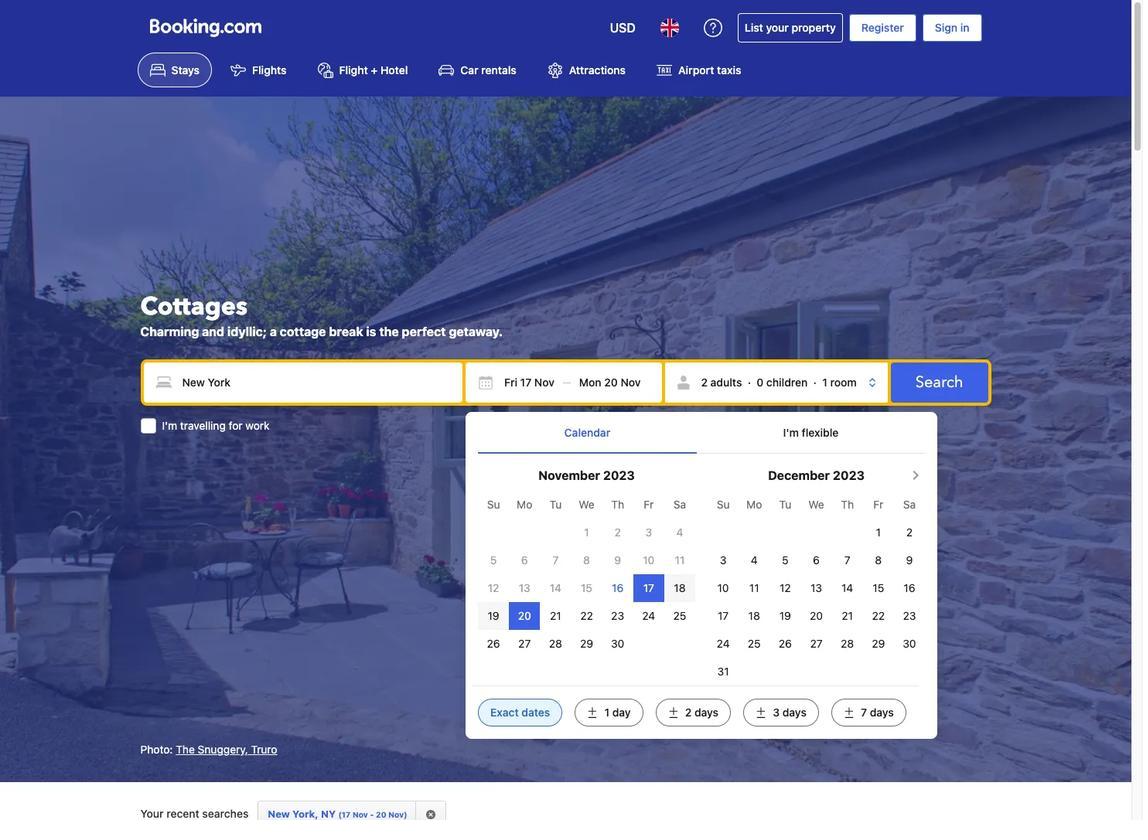 Task type: describe. For each thing, give the bounding box(es) containing it.
mon
[[579, 376, 602, 389]]

adults
[[711, 376, 742, 389]]

november
[[539, 469, 600, 483]]

2 horizontal spatial 7
[[861, 706, 867, 719]]

we for december
[[809, 498, 824, 511]]

search
[[916, 372, 963, 393]]

1 day
[[605, 706, 631, 719]]

6 December 2023 checkbox
[[813, 554, 820, 567]]

airport taxis
[[678, 64, 741, 77]]

a
[[270, 325, 277, 339]]

0 horizontal spatial 17
[[520, 376, 532, 389]]

19 November 2023 checkbox
[[488, 610, 499, 623]]

27 for 27 december 2023 checkbox
[[810, 637, 823, 651]]

0
[[757, 376, 764, 389]]

nov for fri 17 nov
[[534, 376, 555, 389]]

5 December 2023 checkbox
[[782, 554, 789, 567]]

3 December 2023 checkbox
[[720, 554, 727, 567]]

1 · from the left
[[748, 376, 751, 389]]

18 for 18 december 2023 "checkbox"
[[749, 610, 760, 623]]

21 December 2023 checkbox
[[842, 610, 853, 623]]

20 up 27 november 2023 checkbox
[[518, 610, 531, 623]]

23 for 23 checkbox
[[903, 610, 916, 623]]

exact
[[490, 706, 519, 719]]

(17
[[338, 811, 351, 820]]

17 November 2023 checkbox
[[643, 582, 654, 595]]

car
[[461, 64, 479, 77]]

in
[[961, 21, 970, 34]]

18 for 18 checkbox on the right
[[674, 582, 686, 595]]

23 for 23 november 2023 'checkbox'
[[611, 610, 624, 623]]

and
[[202, 325, 224, 339]]

18 December 2023 checkbox
[[749, 610, 760, 623]]

usd
[[610, 21, 636, 35]]

9 November 2023 checkbox
[[614, 554, 621, 567]]

sign
[[935, 21, 958, 34]]

28 for 28 option
[[841, 637, 854, 651]]

i'm flexible
[[783, 426, 839, 439]]

calendar
[[564, 426, 610, 439]]

the
[[176, 744, 195, 757]]

29 for 29 november 2023 option
[[580, 637, 593, 651]]

3 November 2023 checkbox
[[646, 526, 652, 539]]

work
[[245, 419, 270, 432]]

stays
[[171, 64, 200, 77]]

property
[[792, 21, 836, 34]]

25 for 25 checkbox
[[673, 610, 686, 623]]

30 December 2023 checkbox
[[903, 637, 916, 651]]

mon 20 nov
[[579, 376, 641, 389]]

november 2023
[[539, 469, 635, 483]]

charming
[[140, 325, 199, 339]]

3 for 3 checkbox on the right of page
[[720, 554, 727, 567]]

sign in
[[935, 21, 970, 34]]

getaway.
[[449, 325, 503, 339]]

4 for "4 december 2023" option
[[751, 554, 758, 567]]

25 November 2023 checkbox
[[673, 610, 686, 623]]

(17 nov - 20 nov) link
[[258, 802, 417, 821]]

2 days
[[685, 706, 719, 719]]

1 12 from the left
[[488, 582, 499, 595]]

27 November 2023 checkbox
[[518, 637, 531, 651]]

airport
[[678, 64, 714, 77]]

18 November 2023 checkbox
[[674, 582, 686, 595]]

11 November 2023 checkbox
[[675, 554, 685, 567]]

the snuggery, truro link
[[176, 744, 277, 757]]

27 for 27 november 2023 checkbox
[[518, 637, 531, 651]]

11 December 2023 checkbox
[[749, 582, 759, 595]]

register
[[862, 21, 904, 34]]

19 for 19 checkbox
[[780, 610, 791, 623]]

flight + hotel
[[339, 64, 408, 77]]

th for november 2023
[[611, 498, 624, 511]]

car rentals
[[461, 64, 517, 77]]

7 for 7 december 2023 option
[[845, 554, 851, 567]]

19 for 19 'checkbox' at the bottom of page
[[488, 610, 499, 623]]

days for 7 days
[[870, 706, 894, 719]]

0 horizontal spatial nov
[[353, 811, 368, 820]]

12 November 2023 checkbox
[[488, 582, 499, 595]]

su for december 2023
[[717, 498, 730, 511]]

27 December 2023 checkbox
[[810, 637, 823, 651]]

31 December 2023 checkbox
[[718, 665, 729, 678]]

31
[[718, 665, 729, 678]]

december 2023 element for november
[[478, 491, 695, 658]]

stays link
[[137, 53, 212, 88]]

flights
[[252, 64, 287, 77]]

24 for 24 "checkbox"
[[717, 637, 730, 651]]

21 for 21 november 2023 "option"
[[550, 610, 561, 623]]

16 for the 16 checkbox
[[612, 582, 624, 595]]

8 December 2023 checkbox
[[875, 554, 882, 567]]

for
[[229, 419, 243, 432]]

25 for 25 'checkbox' on the right
[[748, 637, 761, 651]]

15 November 2023 checkbox
[[581, 582, 593, 595]]

children
[[767, 376, 808, 389]]

list your property link
[[738, 13, 843, 43]]

2 November 2023 checkbox
[[615, 526, 621, 539]]

usd button
[[601, 9, 645, 46]]

i'm for i'm flexible
[[783, 426, 799, 439]]

26 December 2023 checkbox
[[779, 637, 792, 651]]

14 November 2023 checkbox
[[550, 582, 562, 595]]

flight
[[339, 64, 368, 77]]

cottages
[[140, 290, 248, 324]]

dates
[[522, 706, 550, 719]]

room
[[830, 376, 857, 389]]

7 for 7 option
[[553, 554, 559, 567]]

6 for 6 november 2023 option
[[521, 554, 528, 567]]

4 for 4 november 2023 option at the right bottom of page
[[676, 526, 683, 539]]

idyllic;
[[227, 325, 267, 339]]

3 days
[[773, 706, 807, 719]]

10 December 2023 checkbox
[[718, 582, 729, 595]]

5 for '5 december 2023' "checkbox"
[[782, 554, 789, 567]]

6 for 6 december 2023 option
[[813, 554, 820, 567]]

mo for december
[[747, 498, 762, 511]]

14 December 2023 checkbox
[[842, 582, 853, 595]]

car rentals link
[[427, 53, 529, 88]]

flight + hotel link
[[305, 53, 420, 88]]

8 for 8 option
[[583, 554, 590, 567]]

attractions
[[569, 64, 626, 77]]

day
[[612, 706, 631, 719]]

is
[[366, 325, 376, 339]]

24 November 2023 checkbox
[[642, 610, 655, 623]]

(17 nov - 20 nov)
[[338, 811, 407, 820]]

flexible
[[802, 426, 839, 439]]

su for november 2023
[[487, 498, 500, 511]]

perfect
[[402, 325, 446, 339]]

2 12 from the left
[[780, 582, 791, 595]]

hotel
[[381, 64, 408, 77]]

21 for 21 december 2023 option
[[842, 610, 853, 623]]

4 December 2023 checkbox
[[751, 554, 758, 567]]

register link
[[849, 14, 916, 42]]

4 November 2023 checkbox
[[676, 526, 683, 539]]

fr for december 2023
[[874, 498, 884, 511]]

19 December 2023 checkbox
[[780, 610, 791, 623]]

sa for december 2023
[[903, 498, 916, 511]]

16 for 16 december 2023 checkbox
[[904, 582, 916, 595]]

flights link
[[218, 53, 299, 88]]

tu for november 2023
[[550, 498, 562, 511]]

16 November 2023 checkbox
[[612, 582, 624, 595]]

22 for 22 option
[[580, 610, 593, 623]]

15 for 15 checkbox
[[873, 582, 884, 595]]

taxis
[[717, 64, 741, 77]]

fri 17 nov
[[504, 376, 555, 389]]

your
[[766, 21, 789, 34]]

sa for november 2023
[[674, 498, 686, 511]]

30 for 30 december 2023 option
[[903, 637, 916, 651]]

sign in link
[[923, 14, 982, 42]]

december
[[768, 469, 830, 483]]

days for 3 days
[[783, 706, 807, 719]]

13 for '13' checkbox
[[519, 582, 530, 595]]

23 December 2023 checkbox
[[903, 610, 916, 623]]



Task type: locate. For each thing, give the bounding box(es) containing it.
2 up 9 checkbox
[[615, 526, 621, 539]]

i'm for i'm travelling for work
[[162, 419, 177, 432]]

0 horizontal spatial th
[[611, 498, 624, 511]]

1 horizontal spatial 14
[[842, 582, 853, 595]]

days down 26 december 2023 'checkbox'
[[783, 706, 807, 719]]

0 horizontal spatial 14
[[550, 582, 562, 595]]

11 down "4 december 2023" option
[[749, 582, 759, 595]]

1 horizontal spatial 25
[[748, 637, 761, 651]]

2 fr from the left
[[874, 498, 884, 511]]

+
[[371, 64, 378, 77]]

5 November 2023 checkbox
[[490, 554, 497, 567]]

25 December 2023 checkbox
[[748, 637, 761, 651]]

25 down 18 checkbox on the right
[[673, 610, 686, 623]]

1 horizontal spatial days
[[783, 706, 807, 719]]

6
[[521, 554, 528, 567], [813, 554, 820, 567]]

0 horizontal spatial 23
[[611, 610, 624, 623]]

1 December 2023 checkbox
[[876, 526, 881, 539]]

18 down 11 checkbox
[[749, 610, 760, 623]]

2 mo from the left
[[747, 498, 762, 511]]

10 down 3 november 2023 checkbox
[[643, 554, 655, 567]]

23 November 2023 checkbox
[[611, 610, 624, 623]]

11 for 11 option
[[675, 554, 685, 567]]

10 up 17 checkbox
[[718, 582, 729, 595]]

0 horizontal spatial 5
[[490, 554, 497, 567]]

1 horizontal spatial 17
[[643, 582, 654, 595]]

svg image
[[579, 375, 595, 390]]

0 vertical spatial 3
[[646, 526, 652, 539]]

0 horizontal spatial tu
[[550, 498, 562, 511]]

th for december 2023
[[841, 498, 854, 511]]

fr up 1 december 2023 checkbox
[[874, 498, 884, 511]]

0 vertical spatial 18
[[674, 582, 686, 595]]

0 horizontal spatial 10
[[643, 554, 655, 567]]

1 horizontal spatial 4
[[751, 554, 758, 567]]

29 down 22 december 2023 checkbox
[[872, 637, 885, 651]]

12 up 19 checkbox
[[780, 582, 791, 595]]

2 adults · 0 children · 1 room
[[701, 376, 857, 389]]

1 15 from the left
[[581, 582, 593, 595]]

10 November 2023 checkbox
[[643, 554, 655, 567]]

1 horizontal spatial 8
[[875, 554, 882, 567]]

exact dates
[[490, 706, 550, 719]]

i'm left travelling
[[162, 419, 177, 432]]

2023 right november
[[603, 469, 635, 483]]

2 left adults
[[701, 376, 708, 389]]

break
[[329, 325, 363, 339]]

1 vertical spatial 25
[[748, 637, 761, 651]]

29 December 2023 checkbox
[[872, 637, 885, 651]]

17 for 17 checkbox
[[718, 610, 729, 623]]

0 horizontal spatial 26
[[487, 637, 500, 651]]

24 down the 17 option
[[642, 610, 655, 623]]

1 horizontal spatial 19
[[780, 610, 791, 623]]

6 up '13' checkbox
[[521, 554, 528, 567]]

new york,&nbsp;ny
 - remove this item from your recent searches image
[[426, 810, 436, 821]]

2 5 from the left
[[782, 554, 789, 567]]

list
[[745, 21, 763, 34]]

9
[[614, 554, 621, 567], [906, 554, 913, 567]]

23 down the 16 checkbox
[[611, 610, 624, 623]]

tab list
[[478, 412, 925, 454]]

0 vertical spatial 11
[[675, 554, 685, 567]]

27 down 20 option
[[518, 637, 531, 651]]

0 vertical spatial 10
[[643, 554, 655, 567]]

nov right the fri
[[534, 376, 555, 389]]

30 November 2023 checkbox
[[611, 637, 625, 651]]

2 8 from the left
[[875, 554, 882, 567]]

0 horizontal spatial 3
[[646, 526, 652, 539]]

0 horizontal spatial 8
[[583, 554, 590, 567]]

1 horizontal spatial 6
[[813, 554, 820, 567]]

2
[[701, 376, 708, 389], [615, 526, 621, 539], [906, 526, 913, 539], [685, 706, 692, 719]]

2023 right december
[[833, 469, 865, 483]]

i'm
[[162, 419, 177, 432], [783, 426, 799, 439]]

i'm flexible button
[[697, 412, 925, 453]]

10 for 10 option at the bottom
[[643, 554, 655, 567]]

1 fr from the left
[[644, 498, 654, 511]]

1 th from the left
[[611, 498, 624, 511]]

6 up 13 december 2023 checkbox
[[813, 554, 820, 567]]

2 December 2023 checkbox
[[906, 526, 913, 539]]

0 horizontal spatial 22
[[580, 610, 593, 623]]

28 November 2023 checkbox
[[549, 637, 562, 651]]

1 16 from the left
[[612, 582, 624, 595]]

18 up 25 checkbox
[[674, 582, 686, 595]]

24 up 31
[[717, 637, 730, 651]]

rentals
[[481, 64, 517, 77]]

21 November 2023 checkbox
[[550, 610, 561, 623]]

th down december 2023
[[841, 498, 854, 511]]

0 horizontal spatial 28
[[549, 637, 562, 651]]

0 horizontal spatial i'm
[[162, 419, 177, 432]]

1 vertical spatial 11
[[749, 582, 759, 595]]

fr
[[644, 498, 654, 511], [874, 498, 884, 511]]

2 th from the left
[[841, 498, 854, 511]]

i'm inside button
[[783, 426, 799, 439]]

i'm left the flexible
[[783, 426, 799, 439]]

29 down 22 option
[[580, 637, 593, 651]]

nov for mon 20 nov
[[621, 376, 641, 389]]

2 19 from the left
[[780, 610, 791, 623]]

30 down 23 november 2023 'checkbox'
[[611, 637, 625, 651]]

1 14 from the left
[[550, 582, 562, 595]]

2 su from the left
[[717, 498, 730, 511]]

0 horizontal spatial 25
[[673, 610, 686, 623]]

14
[[550, 582, 562, 595], [842, 582, 853, 595]]

15
[[581, 582, 593, 595], [873, 582, 884, 595]]

we
[[579, 498, 595, 511], [809, 498, 824, 511]]

1 horizontal spatial fr
[[874, 498, 884, 511]]

0 horizontal spatial 11
[[675, 554, 685, 567]]

su up 5 november 2023 option in the bottom left of the page
[[487, 498, 500, 511]]

0 horizontal spatial 6
[[521, 554, 528, 567]]

9 up the 16 checkbox
[[614, 554, 621, 567]]

22 December 2023 checkbox
[[872, 610, 885, 623]]

0 vertical spatial 24
[[642, 610, 655, 623]]

the
[[379, 325, 399, 339]]

0 vertical spatial 17
[[520, 376, 532, 389]]

fr up 3 november 2023 checkbox
[[644, 498, 654, 511]]

1 horizontal spatial 9
[[906, 554, 913, 567]]

1 horizontal spatial i'm
[[783, 426, 799, 439]]

·
[[748, 376, 751, 389], [814, 376, 817, 389]]

1 horizontal spatial 23
[[903, 610, 916, 623]]

1 horizontal spatial 7
[[845, 554, 851, 567]]

2 right the day
[[685, 706, 692, 719]]

2 horizontal spatial nov
[[621, 376, 641, 389]]

20 December 2023 checkbox
[[810, 610, 823, 623]]

1 horizontal spatial th
[[841, 498, 854, 511]]

24
[[642, 610, 655, 623], [717, 637, 730, 651]]

22 November 2023 checkbox
[[580, 610, 593, 623]]

th up 2 option
[[611, 498, 624, 511]]

1 30 from the left
[[611, 637, 625, 651]]

tu down november
[[550, 498, 562, 511]]

13 down 6 december 2023 option
[[811, 582, 822, 595]]

i'm travelling for work
[[162, 419, 270, 432]]

svg image
[[478, 375, 494, 390]]

december 2023 element
[[478, 491, 695, 658], [708, 491, 925, 686]]

-
[[370, 811, 374, 820]]

13 November 2023 checkbox
[[519, 582, 530, 595]]

1 horizontal spatial nov
[[534, 376, 555, 389]]

attractions link
[[535, 53, 638, 88]]

· left 0
[[748, 376, 751, 389]]

4 up 11 option
[[676, 526, 683, 539]]

2 horizontal spatial 3
[[773, 706, 780, 719]]

1 su from the left
[[487, 498, 500, 511]]

30 down 23 checkbox
[[903, 637, 916, 651]]

2 16 from the left
[[904, 582, 916, 595]]

2 horizontal spatial days
[[870, 706, 894, 719]]

0 horizontal spatial 15
[[581, 582, 593, 595]]

14 for 14 november 2023 option
[[550, 582, 562, 595]]

6 November 2023 checkbox
[[521, 554, 528, 567]]

1 mo from the left
[[517, 498, 532, 511]]

0 horizontal spatial 21
[[550, 610, 561, 623]]

2 15 from the left
[[873, 582, 884, 595]]

tu
[[550, 498, 562, 511], [779, 498, 792, 511]]

17 December 2023 checkbox
[[718, 610, 729, 623]]

we for november
[[579, 498, 595, 511]]

17 up 24 option
[[643, 582, 654, 595]]

15 up 22 december 2023 checkbox
[[873, 582, 884, 595]]

2023 for november 2023
[[603, 469, 635, 483]]

26
[[487, 637, 500, 651], [779, 637, 792, 651]]

1 horizontal spatial we
[[809, 498, 824, 511]]

1 horizontal spatial 3
[[720, 554, 727, 567]]

days for 2 days
[[695, 706, 719, 719]]

mo up "4 december 2023" option
[[747, 498, 762, 511]]

13 for 13 december 2023 checkbox
[[811, 582, 822, 595]]

17 down 10 "checkbox"
[[718, 610, 729, 623]]

1 vertical spatial 24
[[717, 637, 730, 651]]

2023 for december 2023
[[833, 469, 865, 483]]

3 up 10 "checkbox"
[[720, 554, 727, 567]]

0 horizontal spatial we
[[579, 498, 595, 511]]

0 horizontal spatial 13
[[519, 582, 530, 595]]

16
[[612, 582, 624, 595], [904, 582, 916, 595]]

9 for the 9 checkbox
[[906, 554, 913, 567]]

3 for 3 november 2023 checkbox
[[646, 526, 652, 539]]

days
[[695, 706, 719, 719], [783, 706, 807, 719], [870, 706, 894, 719]]

1 2023 from the left
[[603, 469, 635, 483]]

1 November 2023 checkbox
[[584, 526, 589, 539]]

29
[[580, 637, 593, 651], [872, 637, 885, 651]]

2 6 from the left
[[813, 554, 820, 567]]

we down december 2023
[[809, 498, 824, 511]]

24 December 2023 checkbox
[[717, 637, 730, 651]]

1 horizontal spatial 10
[[718, 582, 729, 595]]

1 horizontal spatial tu
[[779, 498, 792, 511]]

2 9 from the left
[[906, 554, 913, 567]]

2 29 from the left
[[872, 637, 885, 651]]

snuggery,
[[198, 744, 248, 757]]

2 sa from the left
[[903, 498, 916, 511]]

3 up 10 option at the bottom
[[646, 526, 652, 539]]

12 down 5 november 2023 option in the bottom left of the page
[[488, 582, 499, 595]]

29 November 2023 checkbox
[[580, 637, 593, 651]]

22 down 15 november 2023 option
[[580, 610, 593, 623]]

1 horizontal spatial 29
[[872, 637, 885, 651]]

16 down 9 checkbox
[[612, 582, 624, 595]]

9 December 2023 checkbox
[[906, 554, 913, 567]]

21
[[550, 610, 561, 623], [842, 610, 853, 623]]

0 horizontal spatial 9
[[614, 554, 621, 567]]

su up 3 checkbox on the right of page
[[717, 498, 730, 511]]

1 horizontal spatial mo
[[747, 498, 762, 511]]

3 days from the left
[[870, 706, 894, 719]]

2 23 from the left
[[903, 610, 916, 623]]

2 2023 from the left
[[833, 469, 865, 483]]

days down 31
[[695, 706, 719, 719]]

Please type your destination search field
[[143, 363, 463, 403]]

0 horizontal spatial 29
[[580, 637, 593, 651]]

days down 29 option
[[870, 706, 894, 719]]

20 right -
[[376, 811, 386, 820]]

23
[[611, 610, 624, 623], [903, 610, 916, 623]]

22 down 15 checkbox
[[872, 610, 885, 623]]

13
[[519, 582, 530, 595], [811, 582, 822, 595]]

december 2023
[[768, 469, 865, 483]]

0 horizontal spatial 27
[[518, 637, 531, 651]]

tu for december 2023
[[779, 498, 792, 511]]

12
[[488, 582, 499, 595], [780, 582, 791, 595]]

1 horizontal spatial 30
[[903, 637, 916, 651]]

1 9 from the left
[[614, 554, 621, 567]]

2 28 from the left
[[841, 637, 854, 651]]

20
[[604, 376, 618, 389], [518, 610, 531, 623], [810, 610, 823, 623], [376, 811, 386, 820]]

1 we from the left
[[579, 498, 595, 511]]

None search field
[[140, 360, 991, 740]]

17 right the fri
[[520, 376, 532, 389]]

1 horizontal spatial 22
[[872, 610, 885, 623]]

2 27 from the left
[[810, 637, 823, 651]]

14 down 7 option
[[550, 582, 562, 595]]

mo for november
[[517, 498, 532, 511]]

1 horizontal spatial 15
[[873, 582, 884, 595]]

1 23 from the left
[[611, 610, 624, 623]]

17 for the 17 option
[[643, 582, 654, 595]]

19 up 26 checkbox
[[488, 610, 499, 623]]

1 horizontal spatial 24
[[717, 637, 730, 651]]

17
[[520, 376, 532, 389], [643, 582, 654, 595], [718, 610, 729, 623]]

7 up 14 december 2023 option
[[845, 554, 851, 567]]

1 horizontal spatial 21
[[842, 610, 853, 623]]

19 up 26 december 2023 'checkbox'
[[780, 610, 791, 623]]

airport taxis link
[[644, 53, 754, 88]]

20 right mon
[[604, 376, 618, 389]]

15 down 8 option
[[581, 582, 593, 595]]

28 down 21 december 2023 option
[[841, 637, 854, 651]]

1 19 from the left
[[488, 610, 499, 623]]

28 down 21 november 2023 "option"
[[549, 637, 562, 651]]

1 vertical spatial 3
[[720, 554, 727, 567]]

0 horizontal spatial 19
[[488, 610, 499, 623]]

2 we from the left
[[809, 498, 824, 511]]

13 December 2023 checkbox
[[811, 582, 822, 595]]

nov right mon
[[621, 376, 641, 389]]

0 horizontal spatial 18
[[674, 582, 686, 595]]

2 14 from the left
[[842, 582, 853, 595]]

1 horizontal spatial ·
[[814, 376, 817, 389]]

14 down 7 december 2023 option
[[842, 582, 853, 595]]

5 for 5 november 2023 option in the bottom left of the page
[[490, 554, 497, 567]]

19
[[488, 610, 499, 623], [780, 610, 791, 623]]

1 28 from the left
[[549, 637, 562, 651]]

mo
[[517, 498, 532, 511], [747, 498, 762, 511]]

0 horizontal spatial 30
[[611, 637, 625, 651]]

20 November 2023 checkbox
[[518, 610, 531, 623]]

26 for 26 checkbox
[[487, 637, 500, 651]]

9 for 9 checkbox
[[614, 554, 621, 567]]

0 horizontal spatial 2023
[[603, 469, 635, 483]]

28
[[549, 637, 562, 651], [841, 637, 854, 651]]

1 days from the left
[[695, 706, 719, 719]]

11 up 18 checkbox on the right
[[675, 554, 685, 567]]

none search field containing search
[[140, 360, 991, 740]]

2 26 from the left
[[779, 637, 792, 651]]

8 November 2023 checkbox
[[583, 554, 590, 567]]

10 for 10 "checkbox"
[[718, 582, 729, 595]]

1 21 from the left
[[550, 610, 561, 623]]

25 down 18 december 2023 "checkbox"
[[748, 637, 761, 651]]

2 days from the left
[[783, 706, 807, 719]]

1 horizontal spatial su
[[717, 498, 730, 511]]

29 for 29 option
[[872, 637, 885, 651]]

1 26 from the left
[[487, 637, 500, 651]]

photo:
[[140, 744, 173, 757]]

0 horizontal spatial ·
[[748, 376, 751, 389]]

mo up 6 november 2023 option
[[517, 498, 532, 511]]

2 horizontal spatial 17
[[718, 610, 729, 623]]

0 horizontal spatial 16
[[612, 582, 624, 595]]

1 horizontal spatial 18
[[749, 610, 760, 623]]

1 tu from the left
[[550, 498, 562, 511]]

0 horizontal spatial 12
[[488, 582, 499, 595]]

8 up 15 november 2023 option
[[583, 554, 590, 567]]

0 horizontal spatial days
[[695, 706, 719, 719]]

21 up 28 option
[[842, 610, 853, 623]]

0 horizontal spatial fr
[[644, 498, 654, 511]]

1 horizontal spatial 2023
[[833, 469, 865, 483]]

1 horizontal spatial 12
[[780, 582, 791, 595]]

1 horizontal spatial 27
[[810, 637, 823, 651]]

1 vertical spatial 17
[[643, 582, 654, 595]]

1 29 from the left
[[580, 637, 593, 651]]

1 sa from the left
[[674, 498, 686, 511]]

1 horizontal spatial sa
[[903, 498, 916, 511]]

1 horizontal spatial december 2023 element
[[708, 491, 925, 686]]

tab list containing calendar
[[478, 412, 925, 454]]

calendar button
[[478, 412, 697, 453]]

1 5 from the left
[[490, 554, 497, 567]]

28 for 28 checkbox on the left bottom of the page
[[549, 637, 562, 651]]

9 up 16 december 2023 checkbox
[[906, 554, 913, 567]]

2 december 2023 element from the left
[[708, 491, 925, 686]]

11 for 11 checkbox
[[749, 582, 759, 595]]

4 up 11 checkbox
[[751, 554, 758, 567]]

fri
[[504, 376, 518, 389]]

16 December 2023 checkbox
[[904, 582, 916, 595]]

22
[[580, 610, 593, 623], [872, 610, 885, 623]]

truro
[[251, 744, 277, 757]]

20 up 27 december 2023 checkbox
[[810, 610, 823, 623]]

2 tu from the left
[[779, 498, 792, 511]]

7 November 2023 checkbox
[[553, 554, 559, 567]]

sa
[[674, 498, 686, 511], [903, 498, 916, 511]]

15 December 2023 checkbox
[[873, 582, 884, 595]]

travelling
[[180, 419, 226, 432]]

15 for 15 november 2023 option
[[581, 582, 593, 595]]

1 6 from the left
[[521, 554, 528, 567]]

1 22 from the left
[[580, 610, 593, 623]]

1 horizontal spatial 26
[[779, 637, 792, 651]]

4
[[676, 526, 683, 539], [751, 554, 758, 567]]

0 vertical spatial 4
[[676, 526, 683, 539]]

1 december 2023 element from the left
[[478, 491, 695, 658]]

0 horizontal spatial 24
[[642, 610, 655, 623]]

8
[[583, 554, 590, 567], [875, 554, 882, 567]]

26 down 19 checkbox
[[779, 637, 792, 651]]

26 down 19 'checkbox' at the bottom of page
[[487, 637, 500, 651]]

0 horizontal spatial mo
[[517, 498, 532, 511]]

nov left -
[[353, 811, 368, 820]]

2 21 from the left
[[842, 610, 853, 623]]

16 down the 9 checkbox
[[904, 582, 916, 595]]

12 December 2023 checkbox
[[780, 582, 791, 595]]

8 up 15 checkbox
[[875, 554, 882, 567]]

5
[[490, 554, 497, 567], [782, 554, 789, 567]]

26 for 26 december 2023 'checkbox'
[[779, 637, 792, 651]]

28 December 2023 checkbox
[[841, 637, 854, 651]]

25
[[673, 610, 686, 623], [748, 637, 761, 651]]

21 up 28 checkbox on the left bottom of the page
[[550, 610, 561, 623]]

26 November 2023 checkbox
[[487, 637, 500, 651]]

0 horizontal spatial december 2023 element
[[478, 491, 695, 658]]

30 for the 30 november 2023 checkbox
[[611, 637, 625, 651]]

7 right '3 days'
[[861, 706, 867, 719]]

nov)
[[389, 811, 407, 820]]

1 27 from the left
[[518, 637, 531, 651]]

18
[[674, 582, 686, 595], [749, 610, 760, 623]]

cottages charming and idyllic; a cottage break is the perfect getaway.
[[140, 290, 503, 339]]

december 2023 element for december
[[708, 491, 925, 686]]

27 down 20 december 2023 "option" on the right bottom of the page
[[810, 637, 823, 651]]

23 down 16 december 2023 checkbox
[[903, 610, 916, 623]]

1 13 from the left
[[519, 582, 530, 595]]

sa up '2' option
[[903, 498, 916, 511]]

0 horizontal spatial 7
[[553, 554, 559, 567]]

13 down 6 november 2023 option
[[519, 582, 530, 595]]

2 up the 9 checkbox
[[906, 526, 913, 539]]

tu down december
[[779, 498, 792, 511]]

7 up 14 november 2023 option
[[553, 554, 559, 567]]

7 December 2023 checkbox
[[845, 554, 851, 567]]

list your property
[[745, 21, 836, 34]]

sa up 4 november 2023 option at the right bottom of page
[[674, 498, 686, 511]]

1 horizontal spatial 16
[[904, 582, 916, 595]]

2 vertical spatial 3
[[773, 706, 780, 719]]

2 30 from the left
[[903, 637, 916, 651]]

7 days
[[861, 706, 894, 719]]

photo: the snuggery, truro
[[140, 744, 277, 757]]

3 down 26 december 2023 'checkbox'
[[773, 706, 780, 719]]

search button
[[891, 363, 988, 403]]

fr for november 2023
[[644, 498, 654, 511]]

booking.com online hotel reservations image
[[150, 19, 261, 37]]

14 for 14 december 2023 option
[[842, 582, 853, 595]]

2 22 from the left
[[872, 610, 885, 623]]

we up 1 checkbox
[[579, 498, 595, 511]]

22 for 22 december 2023 checkbox
[[872, 610, 885, 623]]

8 for 8 option
[[875, 554, 882, 567]]

1 8 from the left
[[583, 554, 590, 567]]

0 vertical spatial 25
[[673, 610, 686, 623]]

2 · from the left
[[814, 376, 817, 389]]

su
[[487, 498, 500, 511], [717, 498, 730, 511]]

10
[[643, 554, 655, 567], [718, 582, 729, 595]]

1 vertical spatial 18
[[749, 610, 760, 623]]

cottage
[[280, 325, 326, 339]]

24 for 24 option
[[642, 610, 655, 623]]

1 horizontal spatial 28
[[841, 637, 854, 651]]

0 horizontal spatial sa
[[674, 498, 686, 511]]

27
[[518, 637, 531, 651], [810, 637, 823, 651]]

· right children
[[814, 376, 817, 389]]

1 vertical spatial 10
[[718, 582, 729, 595]]

2 13 from the left
[[811, 582, 822, 595]]

0 horizontal spatial 4
[[676, 526, 683, 539]]

1 horizontal spatial 5
[[782, 554, 789, 567]]

2 vertical spatial 17
[[718, 610, 729, 623]]

0 horizontal spatial su
[[487, 498, 500, 511]]



Task type: vqa. For each thing, say whether or not it's contained in the screenshot.
night
no



